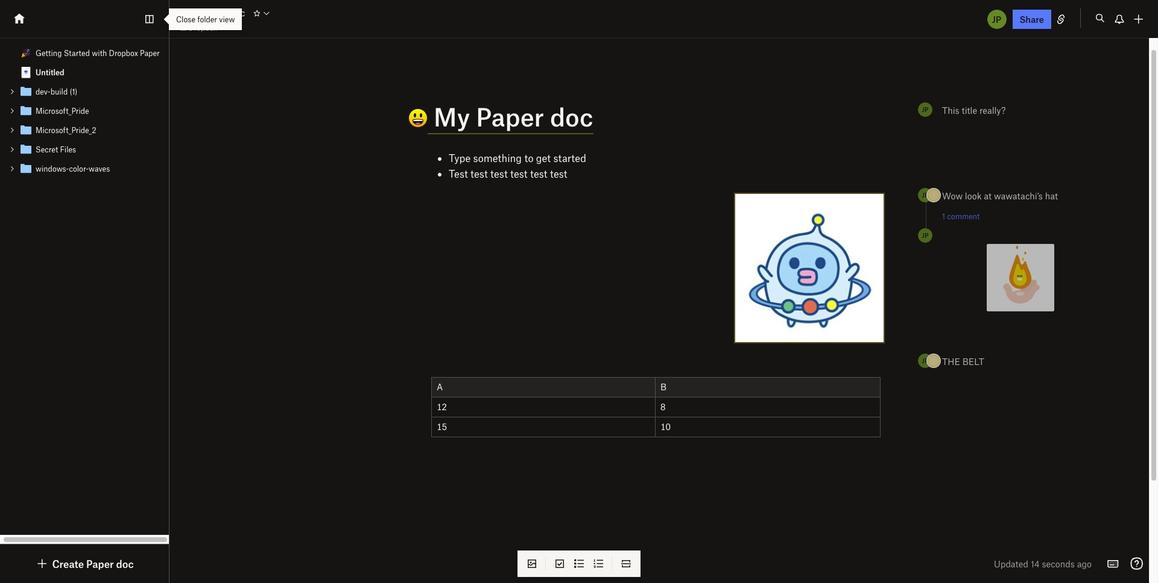 Task type: locate. For each thing, give the bounding box(es) containing it.
jp 2
[[922, 357, 936, 366]]

1 vertical spatial expand folder image
[[8, 126, 16, 135]]

jp left share
[[992, 14, 1001, 24]]

1 vertical spatial template content image
[[19, 84, 33, 99]]

5 test from the left
[[550, 168, 567, 180]]

1 vertical spatial dropbox
[[109, 48, 138, 58]]

dropbox right the with
[[109, 48, 138, 58]]

dropbox down "my paper doc" link
[[188, 23, 217, 32]]

test down the started
[[550, 168, 567, 180]]

2 vertical spatial expand folder image
[[8, 165, 16, 173]]

user-uploaded image: wawatchi2.jpg image
[[735, 194, 884, 343]]

0 vertical spatial template content image
[[19, 104, 33, 118]]

template content image inside dev-build (1) link
[[19, 84, 33, 99]]

expand folder image inside windows-color-waves link
[[8, 165, 16, 173]]

0 vertical spatial template content image
[[19, 65, 33, 80]]

get
[[536, 152, 551, 164]]

ago
[[1077, 559, 1092, 570]]

color-
[[69, 164, 89, 174]]

template content image left windows-
[[19, 162, 33, 176]]

1 horizontal spatial my
[[434, 101, 470, 132]]

create paper doc
[[52, 559, 134, 571]]

1 vertical spatial expand folder image
[[8, 145, 16, 154]]

comment
[[947, 212, 980, 221]]

expand folder image
[[8, 87, 16, 96], [8, 145, 16, 154]]

doc right create
[[116, 559, 134, 571]]

template content image left 'dev-'
[[19, 84, 33, 99]]

started
[[553, 152, 586, 164]]

wawatachi's
[[994, 191, 1043, 202]]

test down get at the left top of page
[[530, 168, 548, 180]]

😃
[[382, 103, 407, 134]]

something
[[473, 152, 522, 164]]

1 comment
[[942, 212, 980, 221]]

test down to
[[510, 168, 528, 180]]

heading
[[382, 101, 884, 135]]

expand folder image for windows-color-waves
[[8, 165, 16, 173]]

1 for 1 comment
[[942, 212, 945, 221]]

getting started with dropbox paper
[[36, 48, 160, 58]]

4 test from the left
[[530, 168, 548, 180]]

doc up the started
[[550, 101, 593, 132]]

paper up dropbox link
[[205, 7, 228, 18]]

my paper doc link
[[179, 6, 245, 20]]

paper up something
[[476, 101, 544, 132]]

doc right the grinning face with big eyes icon
[[231, 7, 245, 18]]

microsoft_pride
[[36, 106, 89, 116]]

test
[[449, 168, 468, 180]]

0 vertical spatial expand folder image
[[8, 107, 16, 115]]

jp left the
[[922, 357, 929, 365]]

paper right create
[[86, 559, 114, 571]]

0 horizontal spatial doc
[[116, 559, 134, 571]]

my up the type
[[434, 101, 470, 132]]

1
[[932, 191, 935, 200], [942, 212, 945, 221], [818, 215, 821, 224]]

2 vertical spatial doc
[[116, 559, 134, 571]]

microsoft_pride link
[[0, 101, 169, 121]]

1 horizontal spatial dropbox
[[188, 23, 217, 32]]

grinning face with big eyes image
[[179, 9, 188, 19]]

my paper doc up dropbox link
[[188, 7, 245, 18]]

dig image
[[35, 557, 50, 572]]

at
[[984, 191, 992, 202]]

3 template content image from the top
[[19, 142, 33, 157]]

dropbox
[[188, 23, 217, 32], [109, 48, 138, 58]]

template content image left microsoft_pride
[[19, 104, 33, 118]]

2
[[808, 302, 812, 311], [932, 357, 936, 366]]

template content image
[[19, 65, 33, 80], [19, 84, 33, 99], [19, 142, 33, 157]]

0 vertical spatial 2
[[808, 302, 812, 311]]

2 expand folder image from the top
[[8, 145, 16, 154]]

expand folder image inside microsoft_pride_2 link
[[8, 126, 16, 135]]

0 horizontal spatial 2
[[808, 302, 812, 311]]

wow look at wawatachi's hat
[[942, 191, 1058, 202]]

0 vertical spatial my
[[190, 7, 203, 18]]

1 vertical spatial doc
[[550, 101, 593, 132]]

template content image left secret
[[19, 142, 33, 157]]

1 vertical spatial my
[[434, 101, 470, 132]]

8
[[661, 402, 666, 413]]

expand folder image left 'dev-'
[[8, 87, 16, 96]]

belt
[[963, 357, 984, 367]]

1 vertical spatial 2
[[932, 357, 936, 366]]

test right "test"
[[471, 168, 488, 180]]

dev-
[[36, 87, 50, 97]]

1 test from the left
[[471, 168, 488, 180]]

3 template content image from the top
[[19, 162, 33, 176]]

doc
[[231, 7, 245, 18], [550, 101, 593, 132], [116, 559, 134, 571]]

1 expand folder image from the top
[[8, 87, 16, 96]]

1 vertical spatial my paper doc
[[428, 101, 593, 132]]

my paper doc
[[188, 7, 245, 18], [428, 101, 593, 132]]

expand folder image left microsoft_pride
[[8, 107, 16, 115]]

2 template content image from the top
[[19, 84, 33, 99]]

1 horizontal spatial 1
[[932, 191, 935, 200]]

1 for annotation 1 element
[[818, 215, 821, 224]]

expand folder image inside microsoft_pride link
[[8, 107, 16, 115]]

test
[[471, 168, 488, 180], [490, 168, 508, 180], [510, 168, 528, 180], [530, 168, 548, 180], [550, 168, 567, 180]]

template content image for windows-color-waves
[[19, 162, 33, 176]]

files
[[60, 145, 76, 154]]

a
[[437, 382, 443, 393]]

template content image for secret
[[19, 142, 33, 157]]

test down something
[[490, 168, 508, 180]]

12
[[437, 402, 447, 413]]

my
[[190, 7, 203, 18], [434, 101, 470, 132]]

heading containing my paper doc
[[382, 101, 884, 135]]

expand folder image
[[8, 107, 16, 115], [8, 126, 16, 135], [8, 165, 16, 173]]

template content image down party popper image
[[19, 65, 33, 80]]

template content image inside windows-color-waves link
[[19, 162, 33, 176]]

expand folder image left secret
[[8, 145, 16, 154]]

expand folder image for microsoft_pride
[[8, 107, 16, 115]]

2 horizontal spatial 1
[[942, 212, 945, 221]]

jp left wow
[[922, 191, 929, 199]]

/ contents list
[[0, 43, 169, 179]]

1 horizontal spatial doc
[[231, 7, 245, 18]]

0 horizontal spatial my paper doc
[[188, 7, 245, 18]]

0 horizontal spatial dropbox
[[109, 48, 138, 58]]

wow
[[942, 191, 963, 202]]

template content image inside microsoft_pride_2 link
[[19, 123, 33, 138]]

template content image inside microsoft_pride link
[[19, 104, 33, 118]]

0 horizontal spatial 1
[[818, 215, 821, 224]]

2 expand folder image from the top
[[8, 126, 16, 135]]

expand folder image for microsoft_pride_2
[[8, 126, 16, 135]]

expand folder image inside secret files 'link'
[[8, 145, 16, 154]]

type something to get started test test test test test test
[[449, 152, 586, 180]]

1 vertical spatial template content image
[[19, 123, 33, 138]]

template content image inside secret files 'link'
[[19, 142, 33, 157]]

paper
[[205, 7, 228, 18], [140, 48, 160, 58], [476, 101, 544, 132], [86, 559, 114, 571]]

look
[[965, 191, 982, 202]]

1 expand folder image from the top
[[8, 107, 16, 115]]

expand folder image left windows-
[[8, 165, 16, 173]]

paper right the with
[[140, 48, 160, 58]]

template content image
[[19, 104, 33, 118], [19, 123, 33, 138], [19, 162, 33, 176]]

my right the grinning face with big eyes icon
[[190, 7, 203, 18]]

0 vertical spatial dropbox
[[188, 23, 217, 32]]

jp
[[992, 14, 1001, 24], [922, 106, 929, 113], [922, 191, 929, 199], [922, 232, 929, 240], [922, 357, 929, 365]]

template content image for dev-
[[19, 84, 33, 99]]

2 template content image from the top
[[19, 123, 33, 138]]

0 vertical spatial expand folder image
[[8, 87, 16, 96]]

3 expand folder image from the top
[[8, 165, 16, 173]]

getting
[[36, 48, 62, 58]]

updated 14 seconds ago
[[994, 559, 1092, 570]]

windows-color-waves
[[36, 164, 110, 174]]

2 vertical spatial template content image
[[19, 142, 33, 157]]

secret
[[36, 145, 58, 154]]

1 horizontal spatial my paper doc
[[428, 101, 593, 132]]

my paper doc up something
[[428, 101, 593, 132]]

secret files
[[36, 145, 76, 154]]

1 template content image from the top
[[19, 65, 33, 80]]

expand folder image inside dev-build (1) link
[[8, 87, 16, 96]]

template content image left microsoft_pride_2
[[19, 123, 33, 138]]

expand folder image left microsoft_pride_2
[[8, 126, 16, 135]]

template content image for microsoft_pride
[[19, 104, 33, 118]]

2 vertical spatial template content image
[[19, 162, 33, 176]]

to
[[524, 152, 534, 164]]

1 template content image from the top
[[19, 104, 33, 118]]

template content image for microsoft_pride_2
[[19, 123, 33, 138]]



Task type: describe. For each thing, give the bounding box(es) containing it.
paper inside heading
[[476, 101, 544, 132]]

jp inside 'jp 2'
[[922, 357, 929, 365]]

dev-build (1)
[[36, 87, 77, 97]]

14
[[1031, 559, 1040, 570]]

doc inside popup button
[[116, 559, 134, 571]]

15
[[437, 422, 447, 432]]

dropbox inside / contents list
[[109, 48, 138, 58]]

this title really?
[[942, 105, 1006, 116]]

started
[[64, 48, 90, 58]]

0 vertical spatial doc
[[231, 7, 245, 18]]

secret files link
[[0, 140, 169, 159]]

jp inside jp 1
[[922, 191, 929, 199]]

microsoft_pride_2 link
[[0, 121, 169, 140]]

1 horizontal spatial 2
[[932, 357, 936, 366]]

build
[[50, 87, 68, 97]]

the
[[942, 357, 960, 367]]

hat
[[1045, 191, 1058, 202]]

10
[[661, 422, 671, 432]]

with
[[92, 48, 107, 58]]

template content image inside untitled link
[[19, 65, 33, 80]]

share button
[[1013, 9, 1051, 29]]

paper inside popup button
[[86, 559, 114, 571]]

create paper doc button
[[35, 557, 134, 572]]

untitled
[[36, 68, 64, 77]]

updated
[[994, 559, 1029, 570]]

the belt
[[942, 357, 984, 367]]

expand folder image for secret files
[[8, 145, 16, 154]]

annotation 2 element
[[801, 297, 819, 316]]

windows-color-waves link
[[0, 159, 169, 179]]

untitled link
[[0, 63, 169, 82]]

create
[[52, 559, 84, 571]]

party popper image
[[21, 48, 31, 58]]

type
[[449, 152, 471, 164]]

getting started with dropbox paper link
[[0, 43, 169, 63]]

this
[[942, 105, 960, 116]]

share
[[1020, 14, 1044, 24]]

microsoft_pride_2
[[36, 125, 96, 135]]

windows-
[[36, 164, 69, 174]]

jp left this
[[922, 106, 929, 113]]

jp down jp 1
[[922, 232, 929, 240]]

dev-build (1) link
[[0, 82, 169, 101]]

jp 1
[[922, 191, 935, 200]]

title
[[962, 105, 977, 116]]

paper inside / contents list
[[140, 48, 160, 58]]

3 test from the left
[[510, 168, 528, 180]]

0 horizontal spatial my
[[190, 7, 203, 18]]

1 comment button
[[942, 212, 980, 221]]

waves
[[89, 164, 110, 174]]

sticker: hand making fire image
[[987, 244, 1054, 312]]

seconds
[[1042, 559, 1075, 570]]

b
[[661, 382, 667, 393]]

annotation 1 element
[[811, 211, 829, 229]]

dropbox link
[[179, 22, 217, 34]]

jp button
[[986, 8, 1008, 30]]

2 horizontal spatial doc
[[550, 101, 593, 132]]

expand folder image for dev-build (1)
[[8, 87, 16, 96]]

(1)
[[70, 87, 77, 97]]

2 test from the left
[[490, 168, 508, 180]]

0 vertical spatial my paper doc
[[188, 7, 245, 18]]

really?
[[980, 105, 1006, 116]]

jp inside button
[[992, 14, 1001, 24]]



Task type: vqa. For each thing, say whether or not it's contained in the screenshot.
Files
yes



